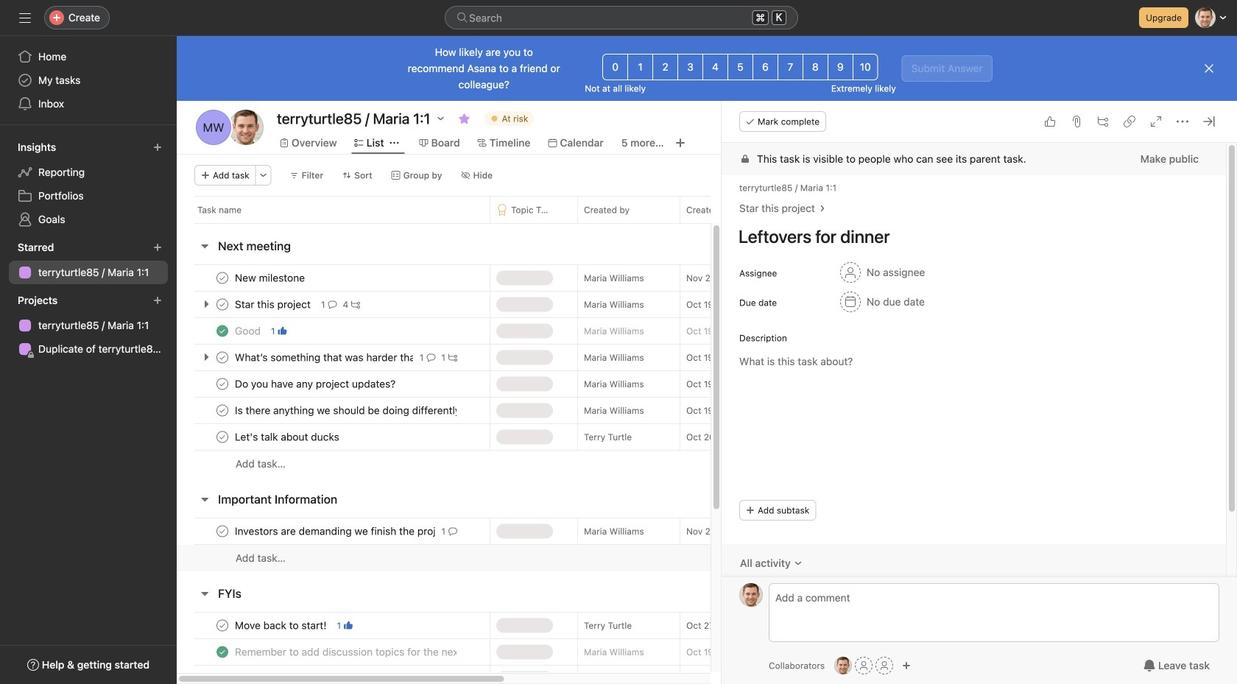 Task type: locate. For each thing, give the bounding box(es) containing it.
task name text field inside do you have any project updates? cell
[[232, 377, 400, 392]]

1 vertical spatial completed image
[[214, 643, 231, 661]]

completed checkbox inside the good cell
[[214, 322, 231, 340]]

completed checkbox for task name text box within remember to add discussion topics for the next meeting cell
[[214, 670, 231, 684]]

Task name text field
[[232, 271, 309, 285], [232, 377, 400, 392], [232, 430, 344, 445], [232, 524, 436, 539], [232, 671, 457, 684]]

completed image for task name text box inside the the good cell
[[214, 322, 231, 340]]

None radio
[[603, 54, 628, 80], [628, 54, 653, 80], [653, 54, 678, 80], [703, 54, 728, 80], [753, 54, 779, 80], [803, 54, 829, 80], [603, 54, 628, 80], [628, 54, 653, 80], [653, 54, 678, 80], [703, 54, 728, 80], [753, 54, 779, 80], [803, 54, 829, 80]]

mark complete checkbox inside let's talk about ducks "cell"
[[214, 428, 231, 446]]

mark complete image
[[214, 375, 231, 393], [214, 402, 231, 419]]

4 mark complete image from the top
[[214, 428, 231, 446]]

mark complete checkbox for investors are demanding we finish the project soon!! cell
[[214, 523, 231, 540]]

Completed checkbox
[[214, 643, 231, 661]]

task name text field left 1 like. you liked this task image
[[232, 618, 331, 633]]

mark complete image inside move back to start! 'cell'
[[214, 617, 231, 635]]

5 mark complete image from the top
[[214, 523, 231, 540]]

task name text field inside remember to add discussion topics for the next meeting cell
[[232, 645, 457, 660]]

task name text field inside let's talk about ducks "cell"
[[232, 430, 344, 445]]

2 task name text field from the top
[[232, 377, 400, 392]]

1 comment image
[[328, 300, 337, 309], [449, 527, 457, 536]]

Completed checkbox
[[214, 322, 231, 340], [214, 670, 231, 684]]

mark complete image for mark complete option in move back to start! 'cell'
[[214, 617, 231, 635]]

3 mark complete image from the top
[[214, 349, 231, 366]]

completed checkbox inside remember to add discussion topics for the next meeting cell
[[214, 670, 231, 684]]

add items to starred image
[[153, 243, 162, 252]]

1 collapse task list for this group image from the top
[[199, 240, 211, 252]]

task name text field up 1 like. you liked this task icon
[[232, 297, 315, 312]]

mark complete image
[[214, 269, 231, 287], [214, 296, 231, 313], [214, 349, 231, 366], [214, 428, 231, 446], [214, 523, 231, 540], [214, 617, 231, 635]]

1 mark complete checkbox from the top
[[214, 296, 231, 313]]

4 mark complete checkbox from the top
[[214, 402, 231, 419]]

1 comment image inside investors are demanding we finish the project soon!! cell
[[449, 527, 457, 536]]

1 like. you liked this task image
[[278, 327, 287, 336]]

hide sidebar image
[[19, 12, 31, 24]]

task name text field up do you have any project updates? cell
[[232, 350, 414, 365]]

1 task name text field from the top
[[232, 297, 315, 312]]

mark complete image inside the new milestone cell
[[214, 269, 231, 287]]

1 vertical spatial 1 comment image
[[449, 527, 457, 536]]

1 vertical spatial collapse task list for this group image
[[199, 588, 211, 600]]

row
[[177, 196, 1042, 223], [194, 222, 1023, 224], [177, 264, 1042, 292], [177, 291, 1042, 318], [177, 317, 1042, 345], [177, 344, 1042, 371], [177, 371, 1042, 398], [177, 397, 1042, 424], [177, 424, 1042, 451], [177, 450, 1042, 477], [177, 518, 1042, 545], [177, 544, 1042, 572], [177, 612, 1042, 639], [177, 639, 1042, 666], [177, 665, 1042, 684]]

option group
[[603, 54, 879, 80]]

completed image inside the good cell
[[214, 322, 231, 340]]

Task Name text field
[[729, 220, 1209, 253]]

mark complete image for mark complete option inside the star this project cell
[[214, 296, 231, 313]]

4 task name text field from the top
[[232, 403, 457, 418]]

mark complete image for mark complete option in what's something that was harder than expected? cell
[[214, 349, 231, 366]]

completed image
[[214, 322, 231, 340], [214, 643, 231, 661], [214, 670, 231, 684]]

Mark complete checkbox
[[214, 269, 231, 287]]

task name text field down 1 like. you liked this task image
[[232, 645, 457, 660]]

collapse task list for this group image
[[199, 240, 211, 252], [199, 588, 211, 600]]

mark complete image inside investors are demanding we finish the project soon!! cell
[[214, 523, 231, 540]]

2 task name text field from the top
[[232, 324, 265, 338]]

1 task name text field from the top
[[232, 271, 309, 285]]

completed checkbox down completed option
[[214, 670, 231, 684]]

task name text field for mark complete option within investors are demanding we finish the project soon!! cell
[[232, 524, 436, 539]]

full screen image
[[1151, 116, 1162, 127]]

0 vertical spatial 1 comment image
[[328, 300, 337, 309]]

Task name text field
[[232, 297, 315, 312], [232, 324, 265, 338], [232, 350, 414, 365], [232, 403, 457, 418], [232, 618, 331, 633], [232, 645, 457, 660]]

2 completed image from the top
[[214, 643, 231, 661]]

2 collapse task list for this group image from the top
[[199, 588, 211, 600]]

0 horizontal spatial add or remove collaborators image
[[835, 657, 852, 675]]

remember to add discussion topics for the next meeting cell down move back to start! 'cell'
[[177, 665, 490, 684]]

2 mark complete image from the top
[[214, 296, 231, 313]]

leftovers for dinner dialog
[[722, 101, 1237, 684]]

5 task name text field from the top
[[232, 618, 331, 633]]

1 mark complete image from the top
[[214, 375, 231, 393]]

is there anything we should be doing differently? cell
[[177, 397, 490, 424]]

3 task name text field from the top
[[232, 350, 414, 365]]

2 vertical spatial completed image
[[214, 670, 231, 684]]

task name text field for the good cell
[[232, 324, 265, 338]]

mark complete checkbox for move back to start! 'cell'
[[214, 617, 231, 635]]

1 mark complete image from the top
[[214, 269, 231, 287]]

6 task name text field from the top
[[232, 645, 457, 660]]

task name text field inside is there anything we should be doing differently? cell
[[232, 403, 457, 418]]

add or remove collaborators image
[[835, 657, 852, 675], [902, 661, 911, 670]]

task name text field left 1 like. you liked this task icon
[[232, 324, 265, 338]]

task name text field for mark complete option inside the do you have any project updates? cell
[[232, 377, 400, 392]]

4 task name text field from the top
[[232, 524, 436, 539]]

6 mark complete image from the top
[[214, 617, 231, 635]]

mark complete checkbox inside do you have any project updates? cell
[[214, 375, 231, 393]]

task name text field inside the new milestone cell
[[232, 271, 309, 285]]

mark complete image inside do you have any project updates? cell
[[214, 375, 231, 393]]

2 completed checkbox from the top
[[214, 670, 231, 684]]

collapse task list for this group image for mark complete option in move back to start! 'cell'
[[199, 588, 211, 600]]

mark complete image for do you have any project updates? cell
[[214, 375, 231, 393]]

1 completed image from the top
[[214, 322, 231, 340]]

5 mark complete checkbox from the top
[[214, 428, 231, 446]]

1 vertical spatial mark complete image
[[214, 402, 231, 419]]

mark complete image inside is there anything we should be doing differently? cell
[[214, 402, 231, 419]]

4 subtasks image
[[352, 300, 360, 309]]

None radio
[[678, 54, 703, 80], [728, 54, 754, 80], [778, 54, 804, 80], [828, 54, 854, 80], [853, 54, 879, 80], [678, 54, 703, 80], [728, 54, 754, 80], [778, 54, 804, 80], [828, 54, 854, 80], [853, 54, 879, 80]]

main content
[[722, 143, 1226, 650]]

1 completed checkbox from the top
[[214, 322, 231, 340]]

0 vertical spatial completed image
[[214, 322, 231, 340]]

mark complete checkbox inside is there anything we should be doing differently? cell
[[214, 402, 231, 419]]

1 horizontal spatial 1 comment image
[[449, 527, 457, 536]]

3 task name text field from the top
[[232, 430, 344, 445]]

mark complete image inside let's talk about ducks "cell"
[[214, 428, 231, 446]]

6 mark complete checkbox from the top
[[214, 523, 231, 540]]

0 likes. click to like this task image
[[1044, 116, 1056, 127]]

remember to add discussion topics for the next meeting cell down 1 like. you liked this task image
[[177, 639, 490, 666]]

header important information tree grid
[[177, 518, 1042, 572]]

task name text field inside investors are demanding we finish the project soon!! cell
[[232, 524, 436, 539]]

mark complete checkbox inside move back to start! 'cell'
[[214, 617, 231, 635]]

Mark complete checkbox
[[214, 296, 231, 313], [214, 349, 231, 366], [214, 375, 231, 393], [214, 402, 231, 419], [214, 428, 231, 446], [214, 523, 231, 540], [214, 617, 231, 635]]

task name text field inside move back to start! 'cell'
[[232, 618, 331, 633]]

0 vertical spatial collapse task list for this group image
[[199, 240, 211, 252]]

task name text field inside the good cell
[[232, 324, 265, 338]]

mark complete checkbox inside investors are demanding we finish the project soon!! cell
[[214, 523, 231, 540]]

Search tasks, projects, and more text field
[[445, 6, 798, 29]]

None field
[[445, 6, 798, 29]]

task name text field inside remember to add discussion topics for the next meeting cell
[[232, 671, 457, 684]]

cell
[[885, 344, 988, 371]]

0 vertical spatial completed checkbox
[[214, 322, 231, 340]]

1 like. you liked this task image
[[344, 621, 353, 630]]

5 task name text field from the top
[[232, 671, 457, 684]]

new milestone cell
[[177, 264, 490, 292]]

2 mark complete image from the top
[[214, 402, 231, 419]]

dismiss image
[[1204, 63, 1215, 74]]

mark complete checkbox inside star this project cell
[[214, 296, 231, 313]]

1 vertical spatial completed checkbox
[[214, 670, 231, 684]]

3 mark complete checkbox from the top
[[214, 375, 231, 393]]

remember to add discussion topics for the next meeting cell
[[177, 639, 490, 666], [177, 665, 490, 684]]

2 mark complete checkbox from the top
[[214, 349, 231, 366]]

7 mark complete checkbox from the top
[[214, 617, 231, 635]]

0 horizontal spatial 1 comment image
[[328, 300, 337, 309]]

task name text field for move back to start! 'cell'
[[232, 618, 331, 633]]

completed image for task name text box within remember to add discussion topics for the next meeting cell
[[214, 643, 231, 661]]

completed checkbox down mark complete checkbox at the top of page
[[214, 322, 231, 340]]

1 horizontal spatial add or remove collaborators image
[[902, 661, 911, 670]]

0 vertical spatial mark complete image
[[214, 375, 231, 393]]

let's talk about ducks cell
[[177, 424, 490, 451]]

task name text field up let's talk about ducks "cell"
[[232, 403, 457, 418]]



Task type: describe. For each thing, give the bounding box(es) containing it.
insights element
[[0, 134, 177, 234]]

mark complete checkbox for do you have any project updates? cell
[[214, 375, 231, 393]]

collapse task list for this group image for mark complete checkbox at the top of page
[[199, 240, 211, 252]]

expand subtask list for the task what's something that was harder than expected? image
[[200, 351, 212, 363]]

what's something that was harder than expected? cell
[[177, 344, 490, 371]]

tab actions image
[[390, 138, 399, 147]]

new project or portfolio image
[[153, 296, 162, 305]]

task name text field inside star this project cell
[[232, 297, 315, 312]]

good cell
[[177, 317, 490, 345]]

new insights image
[[153, 143, 162, 152]]

add subtask image
[[1098, 116, 1109, 127]]

add tab image
[[675, 137, 686, 149]]

copy task link image
[[1124, 116, 1136, 127]]

task name text field for completed checkbox in the remember to add discussion topics for the next meeting cell
[[232, 671, 457, 684]]

creation date for remember to add discussion topics for the next meeting cell
[[680, 665, 783, 684]]

task name text field for is there anything we should be doing differently? cell
[[232, 403, 457, 418]]

more actions for this task image
[[1177, 116, 1189, 127]]

1 subtask image
[[449, 353, 457, 362]]

task name text field for first remember to add discussion topics for the next meeting cell
[[232, 645, 457, 660]]

do you have any project updates? cell
[[177, 371, 490, 398]]

completed checkbox for mark complete option inside the star this project cell
[[214, 322, 231, 340]]

star this project cell
[[177, 291, 490, 318]]

mark complete image for mark complete option within investors are demanding we finish the project soon!! cell
[[214, 523, 231, 540]]

task name text field inside what's something that was harder than expected? cell
[[232, 350, 414, 365]]

attachments: add a file to this task, leftovers for dinner image
[[1071, 116, 1083, 127]]

mark complete image for is there anything we should be doing differently? cell
[[214, 402, 231, 419]]

header fyis tree grid
[[177, 612, 1042, 684]]

close details image
[[1204, 116, 1215, 127]]

collapse task list for this group image
[[199, 494, 211, 505]]

header next meeting tree grid
[[177, 264, 1042, 477]]

more actions image
[[259, 171, 268, 180]]

2 remember to add discussion topics for the next meeting cell from the top
[[177, 665, 490, 684]]

all activity image
[[794, 559, 803, 568]]

1 remember to add discussion topics for the next meeting cell from the top
[[177, 639, 490, 666]]

remove from starred image
[[459, 113, 470, 124]]

mark complete checkbox for let's talk about ducks "cell"
[[214, 428, 231, 446]]

mark complete image for mark complete checkbox at the top of page
[[214, 269, 231, 287]]

3 completed image from the top
[[214, 670, 231, 684]]

projects element
[[0, 287, 177, 364]]

task name text field for mark complete option in let's talk about ducks "cell"
[[232, 430, 344, 445]]

mark complete checkbox for is there anything we should be doing differently? cell
[[214, 402, 231, 419]]

1 comment image
[[427, 353, 436, 362]]

starred element
[[0, 234, 177, 287]]

main content inside leftovers for dinner 'dialog'
[[722, 143, 1226, 650]]

mark complete image for mark complete option in let's talk about ducks "cell"
[[214, 428, 231, 446]]

task name text field for mark complete checkbox at the top of page
[[232, 271, 309, 285]]

global element
[[0, 36, 177, 124]]

investors are demanding we finish the project soon!! cell
[[177, 518, 490, 545]]

move back to start! cell
[[177, 612, 490, 639]]

expand subtask list for the task star this project image
[[200, 298, 212, 310]]

mark complete checkbox inside what's something that was harder than expected? cell
[[214, 349, 231, 366]]

open user profile image
[[740, 583, 763, 607]]



Task type: vqa. For each thing, say whether or not it's contained in the screenshot.
Invite within 'button'
no



